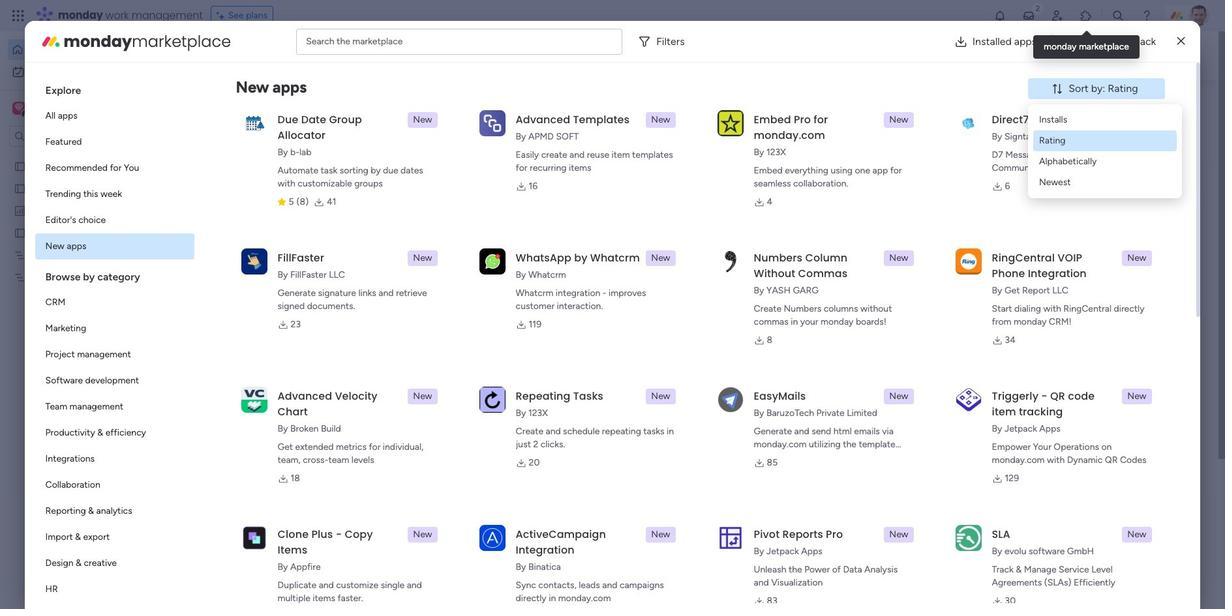 Task type: vqa. For each thing, say whether or not it's contained in the screenshot.
the left Terry Turtle icon
yes



Task type: locate. For each thing, give the bounding box(es) containing it.
1 heading from the top
[[35, 73, 194, 103]]

1 circle o image from the top
[[991, 156, 999, 166]]

2 heading from the top
[[35, 260, 194, 290]]

search everything image
[[1112, 9, 1125, 22]]

list box
[[35, 73, 194, 610], [0, 152, 166, 464]]

terry turtle image
[[1189, 5, 1210, 26], [271, 584, 298, 610]]

close recently visited image
[[241, 106, 256, 122]]

1 vertical spatial public dashboard image
[[718, 238, 732, 253]]

1 horizontal spatial component image
[[487, 259, 499, 271]]

3 circle o image from the top
[[991, 189, 999, 199]]

1 vertical spatial public board image
[[14, 182, 26, 194]]

1 vertical spatial check circle image
[[991, 139, 999, 149]]

terry turtle image right help image
[[1189, 5, 1210, 26]]

0 horizontal spatial component image
[[257, 259, 269, 271]]

menu menu
[[1034, 110, 1177, 193]]

v2 bolt switch image
[[1083, 49, 1091, 63]]

2 component image from the left
[[487, 259, 499, 271]]

check circle image
[[991, 123, 999, 132], [991, 139, 999, 149]]

0 vertical spatial check circle image
[[991, 123, 999, 132]]

heading
[[35, 73, 194, 103], [35, 260, 194, 290]]

2 vertical spatial public board image
[[487, 238, 502, 253]]

templates image image
[[983, 263, 1155, 353]]

public board image
[[14, 160, 26, 172], [14, 182, 26, 194], [487, 238, 502, 253]]

2 horizontal spatial component image
[[718, 259, 730, 271]]

option
[[8, 39, 159, 60], [8, 61, 159, 82], [35, 103, 194, 129], [35, 129, 194, 155], [0, 154, 166, 157], [35, 155, 194, 181], [35, 181, 194, 208], [35, 208, 194, 234], [35, 234, 194, 260], [35, 290, 194, 316], [35, 316, 194, 342], [35, 342, 194, 368], [35, 368, 194, 394], [35, 394, 194, 420], [35, 420, 194, 446], [35, 446, 194, 472], [35, 472, 194, 499], [35, 499, 194, 525], [35, 525, 194, 551], [35, 551, 194, 577], [35, 577, 194, 603]]

1 check circle image from the top
[[991, 123, 999, 132]]

2 vertical spatial circle o image
[[991, 189, 999, 199]]

quick search results list box
[[241, 122, 940, 455]]

app logo image
[[241, 110, 267, 136], [479, 110, 505, 136], [718, 110, 744, 136], [956, 110, 982, 136], [241, 248, 267, 275], [479, 248, 505, 275], [718, 248, 744, 275], [956, 248, 982, 275], [241, 387, 267, 413], [479, 387, 505, 413], [718, 387, 744, 413], [956, 387, 982, 413], [241, 525, 267, 551], [479, 525, 505, 551], [718, 525, 744, 551], [956, 525, 982, 551]]

circle o image
[[991, 156, 999, 166], [991, 172, 999, 182], [991, 189, 999, 199]]

1 horizontal spatial public dashboard image
[[718, 238, 732, 253]]

monday marketplace image
[[1080, 9, 1093, 22], [40, 31, 61, 52]]

0 vertical spatial public dashboard image
[[14, 204, 26, 217]]

1 component image from the left
[[257, 259, 269, 271]]

workspace image
[[12, 101, 25, 116]]

workspace selection element
[[12, 101, 109, 117]]

2 check circle image from the top
[[991, 139, 999, 149]]

terry turtle image down terry turtle icon
[[271, 584, 298, 610]]

0 horizontal spatial public dashboard image
[[14, 204, 26, 217]]

1 horizontal spatial terry turtle image
[[1189, 5, 1210, 26]]

1 vertical spatial heading
[[35, 260, 194, 290]]

component image
[[257, 259, 269, 271], [487, 259, 499, 271], [718, 259, 730, 271]]

1 horizontal spatial monday marketplace image
[[1080, 9, 1093, 22]]

public board image
[[14, 226, 26, 239], [257, 238, 271, 253], [257, 398, 271, 412]]

0 vertical spatial heading
[[35, 73, 194, 103]]

0 vertical spatial circle o image
[[991, 156, 999, 166]]

add to favorites image
[[673, 239, 687, 252]]

0 vertical spatial monday marketplace image
[[1080, 9, 1093, 22]]

0 horizontal spatial monday marketplace image
[[40, 31, 61, 52]]

0 horizontal spatial terry turtle image
[[271, 584, 298, 610]]

1 vertical spatial terry turtle image
[[271, 584, 298, 610]]

1 vertical spatial circle o image
[[991, 172, 999, 182]]

dapulse x slim image
[[1147, 95, 1163, 110]]

3 component image from the left
[[718, 259, 730, 271]]

public dashboard image
[[14, 204, 26, 217], [718, 238, 732, 253]]



Task type: describe. For each thing, give the bounding box(es) containing it.
0 vertical spatial terry turtle image
[[1189, 5, 1210, 26]]

select product image
[[12, 9, 25, 22]]

component image for the bottommost public board icon
[[487, 259, 499, 271]]

notifications image
[[994, 9, 1007, 22]]

workspace image
[[14, 101, 23, 116]]

1 vertical spatial monday marketplace image
[[40, 31, 61, 52]]

0 vertical spatial public board image
[[14, 160, 26, 172]]

Search in workspace field
[[27, 129, 109, 144]]

see plans image
[[216, 8, 228, 23]]

terry turtle image
[[271, 536, 298, 563]]

2 circle o image from the top
[[991, 172, 999, 182]]

help image
[[1141, 9, 1154, 22]]

help center element
[[971, 538, 1167, 590]]

invite members image
[[1051, 9, 1064, 22]]

2 image
[[1032, 1, 1044, 15]]

component image for right public dashboard image
[[718, 259, 730, 271]]

v2 user feedback image
[[982, 48, 991, 63]]

dapulse x slim image
[[1178, 34, 1185, 49]]

update feed image
[[1023, 9, 1036, 22]]

add to favorites image
[[904, 239, 917, 252]]



